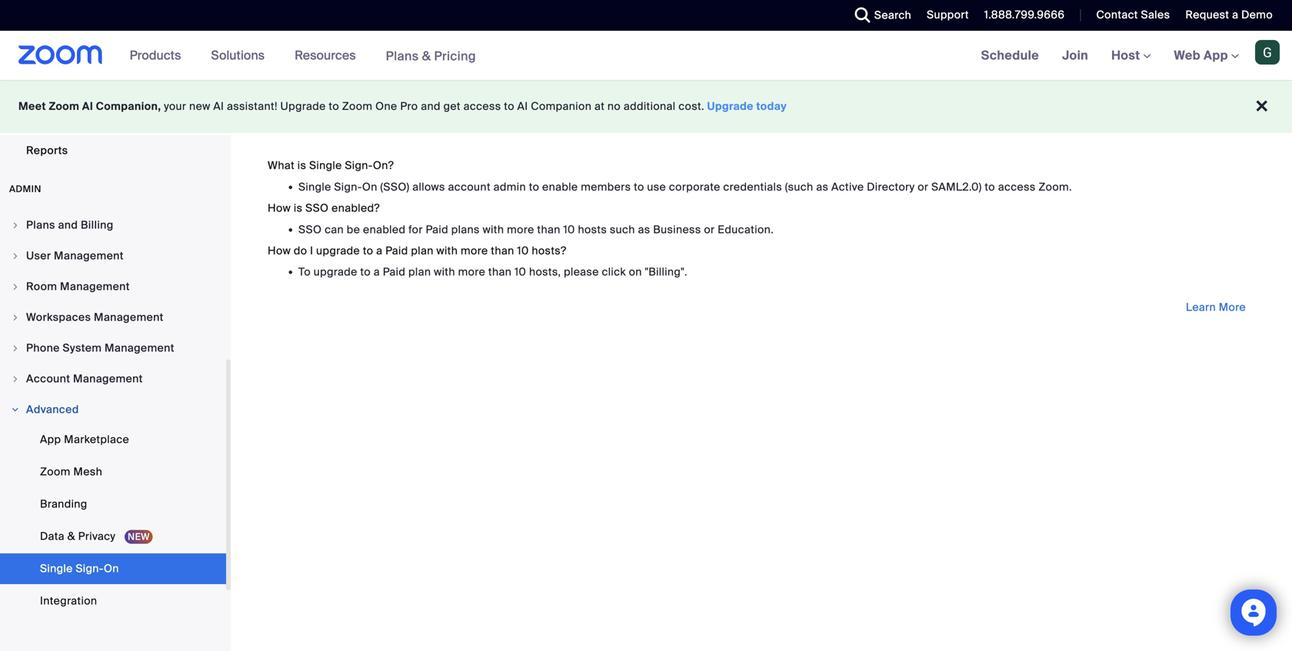 Task type: locate. For each thing, give the bounding box(es) containing it.
1 vertical spatial plans
[[26, 218, 55, 232]]

& inside product information navigation
[[422, 48, 431, 64]]

what is single sign-on? single sign-on (sso) allows account admin to enable members to use corporate credentials (such as active directory or saml2.0) to access zoom. how is sso enabled? sso can be enabled for paid plans with more than 10 hosts such as business or education. how do i upgrade to a paid plan with more than 10 hosts? to upgrade to a paid plan with more than 10 hosts, please click on "billing".
[[268, 158, 1073, 279]]

0 vertical spatial on
[[362, 180, 378, 194]]

and left get
[[421, 99, 441, 113]]

with
[[483, 223, 504, 237], [437, 244, 458, 258], [434, 265, 455, 279]]

sso up i
[[299, 223, 322, 237]]

plans up user
[[26, 218, 55, 232]]

right image inside workspaces management 'menu item'
[[11, 313, 20, 322]]

marketplace
[[64, 433, 129, 447]]

right image inside room management menu item
[[11, 282, 20, 292]]

zoom
[[49, 99, 79, 113], [342, 99, 373, 113], [40, 465, 71, 479]]

1 vertical spatial paid
[[386, 244, 408, 258]]

1 vertical spatial sign-
[[334, 180, 362, 194]]

plans inside plans and billing menu item
[[26, 218, 55, 232]]

single right the what
[[309, 158, 342, 173]]

right image inside 'phone system management' menu item
[[11, 344, 20, 353]]

app down the advanced
[[40, 433, 61, 447]]

solutions button
[[211, 31, 272, 80]]

0 vertical spatial and
[[421, 99, 441, 113]]

learn more link
[[1177, 296, 1256, 320]]

right image left user
[[11, 252, 20, 261]]

0 horizontal spatial ai
[[82, 99, 93, 113]]

2 vertical spatial sign-
[[76, 562, 104, 576]]

account
[[448, 180, 491, 194]]

upgrade right to
[[314, 265, 358, 279]]

1 vertical spatial access
[[998, 180, 1036, 194]]

1 horizontal spatial upgrade
[[707, 99, 754, 113]]

1 horizontal spatial or
[[918, 180, 929, 194]]

learn more
[[1186, 301, 1246, 315]]

right image inside account management "menu item"
[[11, 375, 20, 384]]

plans for plans & pricing
[[386, 48, 419, 64]]

as right (such
[[816, 180, 829, 194]]

5 right image from the top
[[11, 344, 20, 353]]

0 horizontal spatial upgrade
[[280, 99, 326, 113]]

management up workspaces management
[[60, 280, 130, 294]]

0 vertical spatial single
[[309, 158, 342, 173]]

branding
[[40, 497, 87, 512]]

admin
[[494, 180, 526, 194]]

& left pricing
[[422, 48, 431, 64]]

resources button
[[295, 31, 363, 80]]

management for room management
[[60, 280, 130, 294]]

0 vertical spatial plans
[[386, 48, 419, 64]]

plans up meet zoom ai companion, your new ai assistant! upgrade to zoom one pro and get access to ai companion at no additional cost. upgrade today
[[386, 48, 419, 64]]

app
[[1204, 47, 1229, 63], [40, 433, 61, 447]]

cost.
[[679, 99, 705, 113]]

contact sales link
[[1085, 0, 1174, 31], [1097, 8, 1170, 22]]

right image inside plans and billing menu item
[[11, 221, 20, 230]]

plans inside product information navigation
[[386, 48, 419, 64]]

or right business
[[704, 223, 715, 237]]

upgrade
[[316, 244, 360, 258], [314, 265, 358, 279]]

0 horizontal spatial access
[[464, 99, 501, 113]]

than left hosts?
[[491, 244, 514, 258]]

6 right image from the top
[[11, 375, 20, 384]]

right image left phone
[[11, 344, 20, 353]]

0 vertical spatial than
[[537, 223, 561, 237]]

ai left the companion
[[517, 99, 528, 113]]

1 right image from the top
[[11, 221, 20, 230]]

1 horizontal spatial and
[[421, 99, 441, 113]]

on down data & privacy link
[[104, 562, 119, 576]]

management for account management
[[73, 372, 143, 386]]

and inside the meet zoom ai companion, footer
[[421, 99, 441, 113]]

is up do
[[294, 201, 303, 215]]

upgrade today link
[[707, 99, 787, 113]]

than up hosts?
[[537, 223, 561, 237]]

is right the what
[[298, 158, 306, 173]]

1 how from the top
[[268, 201, 291, 215]]

admin
[[9, 183, 41, 195]]

host button
[[1112, 47, 1151, 63]]

management inside workspaces management 'menu item'
[[94, 310, 164, 325]]

room
[[26, 280, 57, 294]]

zoom.
[[1039, 180, 1073, 194]]

your
[[164, 99, 186, 113]]

and left billing
[[58, 218, 78, 232]]

upgrade down product information navigation
[[280, 99, 326, 113]]

1 vertical spatial on
[[104, 562, 119, 576]]

single sign-on link
[[0, 554, 226, 585]]

0 vertical spatial sign-
[[345, 158, 373, 173]]

10
[[564, 223, 575, 237], [517, 244, 529, 258], [515, 265, 526, 279]]

management inside account management "menu item"
[[73, 372, 143, 386]]

0 vertical spatial as
[[816, 180, 829, 194]]

sign-
[[345, 158, 373, 173], [334, 180, 362, 194], [76, 562, 104, 576]]

saml2.0)
[[932, 180, 982, 194]]

management down billing
[[54, 249, 124, 263]]

assistant!
[[227, 99, 278, 113]]

1 vertical spatial &
[[67, 530, 75, 544]]

management down room management menu item
[[94, 310, 164, 325]]

room management menu item
[[0, 272, 226, 302]]

on
[[362, 180, 378, 194], [104, 562, 119, 576]]

2 vertical spatial single
[[40, 562, 73, 576]]

single
[[309, 158, 342, 173], [299, 180, 331, 194], [40, 562, 73, 576]]

is
[[298, 158, 306, 173], [294, 201, 303, 215]]

1 vertical spatial more
[[461, 244, 488, 258]]

1 vertical spatial single
[[299, 180, 331, 194]]

solutions
[[211, 47, 265, 63]]

4 right image from the top
[[11, 313, 20, 322]]

1 horizontal spatial access
[[998, 180, 1036, 194]]

more
[[1219, 301, 1246, 315]]

and
[[421, 99, 441, 113], [58, 218, 78, 232]]

how left do
[[268, 244, 291, 258]]

phone system management menu item
[[0, 334, 226, 363]]

management for user management
[[54, 249, 124, 263]]

please
[[564, 265, 599, 279]]

or
[[918, 180, 929, 194], [704, 223, 715, 237]]

data & privacy link
[[0, 522, 226, 552]]

0 vertical spatial is
[[298, 158, 306, 173]]

0 vertical spatial with
[[483, 223, 504, 237]]

ai
[[82, 99, 93, 113], [213, 99, 224, 113], [517, 99, 528, 113]]

access inside the what is single sign-on? single sign-on (sso) allows account admin to enable members to use corporate credentials (such as active directory or saml2.0) to access zoom. how is sso enabled? sso can be enabled for paid plans with more than 10 hosts such as business or education. how do i upgrade to a paid plan with more than 10 hosts? to upgrade to a paid plan with more than 10 hosts, please click on "billing".
[[998, 180, 1036, 194]]

right image for phone system management
[[11, 344, 20, 353]]

0 vertical spatial app
[[1204, 47, 1229, 63]]

reports link
[[0, 135, 226, 166]]

web app button
[[1175, 47, 1239, 63]]

plans
[[451, 223, 480, 237]]

1 horizontal spatial &
[[422, 48, 431, 64]]

management inside user management menu item
[[54, 249, 124, 263]]

app right web
[[1204, 47, 1229, 63]]

app inside the meetings navigation
[[1204, 47, 1229, 63]]

0 vertical spatial &
[[422, 48, 431, 64]]

ai right new
[[213, 99, 224, 113]]

for
[[409, 223, 423, 237]]

3 right image from the top
[[11, 282, 20, 292]]

advanced menu
[[0, 425, 226, 619]]

10 left hosts?
[[517, 244, 529, 258]]

upgrade down can
[[316, 244, 360, 258]]

0 horizontal spatial on
[[104, 562, 119, 576]]

sso up can
[[306, 201, 329, 215]]

0 horizontal spatial as
[[638, 223, 651, 237]]

10 left hosts
[[564, 223, 575, 237]]

1 horizontal spatial ai
[[213, 99, 224, 113]]

2 vertical spatial more
[[458, 265, 486, 279]]

2 right image from the top
[[11, 252, 20, 261]]

right image left room
[[11, 282, 20, 292]]

enable
[[542, 180, 578, 194]]

plans
[[386, 48, 419, 64], [26, 218, 55, 232]]

1 vertical spatial a
[[376, 244, 383, 258]]

0 horizontal spatial &
[[67, 530, 75, 544]]

1 horizontal spatial app
[[1204, 47, 1229, 63]]

upgrade right cost.
[[707, 99, 754, 113]]

& right data
[[67, 530, 75, 544]]

right image
[[11, 221, 20, 230], [11, 252, 20, 261], [11, 282, 20, 292], [11, 313, 20, 322], [11, 344, 20, 353], [11, 375, 20, 384]]

right image down admin
[[11, 221, 20, 230]]

hosts,
[[529, 265, 561, 279]]

join
[[1063, 47, 1089, 63]]

0 horizontal spatial and
[[58, 218, 78, 232]]

right image left workspaces
[[11, 313, 20, 322]]

products
[[130, 47, 181, 63]]

1 vertical spatial how
[[268, 244, 291, 258]]

banner
[[0, 31, 1293, 81]]

plan
[[411, 244, 434, 258], [409, 265, 431, 279]]

account management
[[26, 372, 143, 386]]

ai left companion, in the left top of the page
[[82, 99, 93, 113]]

how down the what
[[268, 201, 291, 215]]

& for data
[[67, 530, 75, 544]]

1 vertical spatial or
[[704, 223, 715, 237]]

meetings navigation
[[970, 31, 1293, 81]]

management down workspaces management 'menu item'
[[105, 341, 174, 355]]

1 vertical spatial upgrade
[[314, 265, 358, 279]]

sales
[[1141, 8, 1170, 22]]

access right get
[[464, 99, 501, 113]]

mesh
[[73, 465, 102, 479]]

& inside advanced menu
[[67, 530, 75, 544]]

as
[[816, 180, 829, 194], [638, 223, 651, 237]]

1 upgrade from the left
[[280, 99, 326, 113]]

join link
[[1051, 31, 1100, 80]]

as right such
[[638, 223, 651, 237]]

1.888.799.9666 button
[[973, 0, 1069, 31], [985, 8, 1065, 22]]

(sso)
[[380, 180, 410, 194]]

zoom mesh
[[40, 465, 102, 479]]

single up can
[[299, 180, 331, 194]]

1 vertical spatial app
[[40, 433, 61, 447]]

plans & pricing link
[[386, 48, 476, 64], [386, 48, 476, 64]]

right image for user management
[[11, 252, 20, 261]]

banner containing products
[[0, 31, 1293, 81]]

single down data
[[40, 562, 73, 576]]

2 vertical spatial 10
[[515, 265, 526, 279]]

0 vertical spatial access
[[464, 99, 501, 113]]

access left zoom.
[[998, 180, 1036, 194]]

3 ai from the left
[[517, 99, 528, 113]]

search button
[[844, 0, 916, 31]]

right image inside user management menu item
[[11, 252, 20, 261]]

pro
[[400, 99, 418, 113]]

zoom mesh link
[[0, 457, 226, 488]]

right image for workspaces management
[[11, 313, 20, 322]]

1 vertical spatial and
[[58, 218, 78, 232]]

10 left hosts,
[[515, 265, 526, 279]]

user management menu item
[[0, 242, 226, 271]]

management down 'phone system management' menu item
[[73, 372, 143, 386]]

access
[[464, 99, 501, 113], [998, 180, 1036, 194]]

learn
[[1186, 301, 1216, 315]]

2 vertical spatial paid
[[383, 265, 406, 279]]

0 vertical spatial how
[[268, 201, 291, 215]]

zoom left mesh in the bottom left of the page
[[40, 465, 71, 479]]

2 horizontal spatial ai
[[517, 99, 528, 113]]

new
[[189, 99, 210, 113]]

a
[[1233, 8, 1239, 22], [376, 244, 383, 258], [374, 265, 380, 279]]

do
[[294, 244, 307, 258]]

or right directory
[[918, 180, 929, 194]]

advanced menu item
[[0, 395, 226, 425]]

1 horizontal spatial plans
[[386, 48, 419, 64]]

credentials
[[724, 180, 782, 194]]

1 vertical spatial sso
[[299, 223, 322, 237]]

right image up right icon
[[11, 375, 20, 384]]

upgrade
[[280, 99, 326, 113], [707, 99, 754, 113]]

on inside the what is single sign-on? single sign-on (sso) allows account admin to enable members to use corporate credentials (such as active directory or saml2.0) to access zoom. how is sso enabled? sso can be enabled for paid plans with more than 10 hosts such as business or education. how do i upgrade to a paid plan with more than 10 hosts? to upgrade to a paid plan with more than 10 hosts, please click on "billing".
[[362, 180, 378, 194]]

management inside room management menu item
[[60, 280, 130, 294]]

0 horizontal spatial plans
[[26, 218, 55, 232]]

management
[[54, 249, 124, 263], [60, 280, 130, 294], [94, 310, 164, 325], [105, 341, 174, 355], [73, 372, 143, 386]]

1 horizontal spatial as
[[816, 180, 829, 194]]

1 ai from the left
[[82, 99, 93, 113]]

workspaces management
[[26, 310, 164, 325]]

1 horizontal spatial on
[[362, 180, 378, 194]]

support link
[[916, 0, 973, 31], [927, 8, 969, 22]]

on left (sso)
[[362, 180, 378, 194]]

0 horizontal spatial app
[[40, 433, 61, 447]]

than left hosts,
[[488, 265, 512, 279]]

& for plans
[[422, 48, 431, 64]]

single inside advanced menu
[[40, 562, 73, 576]]



Task type: vqa. For each thing, say whether or not it's contained in the screenshot.
Contact Sales link
yes



Task type: describe. For each thing, give the bounding box(es) containing it.
single sign-on
[[40, 562, 119, 576]]

0 horizontal spatial or
[[704, 223, 715, 237]]

account
[[26, 372, 70, 386]]

meet zoom ai companion, footer
[[0, 80, 1293, 133]]

app inside advanced menu
[[40, 433, 61, 447]]

right image for room management
[[11, 282, 20, 292]]

account management menu item
[[0, 365, 226, 394]]

plans for plans and billing
[[26, 218, 55, 232]]

phone
[[26, 341, 60, 355]]

sign- inside advanced menu
[[76, 562, 104, 576]]

2 ai from the left
[[213, 99, 224, 113]]

what
[[268, 158, 295, 173]]

pricing
[[434, 48, 476, 64]]

at
[[595, 99, 605, 113]]

side navigation navigation
[[0, 0, 231, 652]]

meet
[[18, 99, 46, 113]]

access inside the meet zoom ai companion, footer
[[464, 99, 501, 113]]

enabled?
[[332, 201, 380, 215]]

hosts
[[578, 223, 607, 237]]

request
[[1186, 8, 1230, 22]]

user
[[26, 249, 51, 263]]

such
[[610, 223, 635, 237]]

enabled
[[363, 223, 406, 237]]

products button
[[130, 31, 188, 80]]

2 vertical spatial than
[[488, 265, 512, 279]]

use
[[647, 180, 666, 194]]

companion
[[531, 99, 592, 113]]

on?
[[373, 158, 394, 173]]

2 vertical spatial a
[[374, 265, 380, 279]]

"billing".
[[645, 265, 688, 279]]

education.
[[718, 223, 774, 237]]

data
[[40, 530, 65, 544]]

on inside advanced menu
[[104, 562, 119, 576]]

directory
[[867, 180, 915, 194]]

companion,
[[96, 99, 161, 113]]

1 vertical spatial is
[[294, 201, 303, 215]]

schedule
[[982, 47, 1039, 63]]

2 vertical spatial with
[[434, 265, 455, 279]]

billing
[[81, 218, 114, 232]]

advanced
[[26, 403, 79, 417]]

management for workspaces management
[[94, 310, 164, 325]]

to
[[299, 265, 311, 279]]

1 vertical spatial as
[[638, 223, 651, 237]]

one
[[376, 99, 397, 113]]

1.888.799.9666
[[985, 8, 1065, 22]]

contact
[[1097, 8, 1139, 22]]

hosts?
[[532, 244, 567, 258]]

0 vertical spatial sso
[[306, 201, 329, 215]]

phone system management
[[26, 341, 174, 355]]

reports
[[26, 143, 68, 158]]

get
[[444, 99, 461, 113]]

corporate
[[669, 180, 721, 194]]

2 upgrade from the left
[[707, 99, 754, 113]]

support
[[927, 8, 969, 22]]

branding link
[[0, 489, 226, 520]]

zoom logo image
[[18, 45, 103, 65]]

can
[[325, 223, 344, 237]]

zoom right meet
[[49, 99, 79, 113]]

profile picture image
[[1256, 40, 1280, 65]]

right image for plans and billing
[[11, 221, 20, 230]]

today
[[757, 99, 787, 113]]

right image
[[11, 405, 20, 415]]

additional
[[624, 99, 676, 113]]

1 vertical spatial than
[[491, 244, 514, 258]]

plans & pricing
[[386, 48, 476, 64]]

click
[[602, 265, 626, 279]]

allows
[[413, 180, 445, 194]]

no
[[608, 99, 621, 113]]

web app
[[1175, 47, 1229, 63]]

plans and billing menu item
[[0, 211, 226, 240]]

privacy
[[78, 530, 116, 544]]

0 vertical spatial or
[[918, 180, 929, 194]]

1 vertical spatial 10
[[517, 244, 529, 258]]

system
[[63, 341, 102, 355]]

i
[[310, 244, 313, 258]]

search
[[875, 8, 912, 22]]

web
[[1175, 47, 1201, 63]]

demo
[[1242, 8, 1273, 22]]

app marketplace
[[40, 433, 129, 447]]

plans and billing
[[26, 218, 114, 232]]

0 vertical spatial a
[[1233, 8, 1239, 22]]

meet zoom ai companion, your new ai assistant! upgrade to zoom one pro and get access to ai companion at no additional cost. upgrade today
[[18, 99, 787, 113]]

room management
[[26, 280, 130, 294]]

workspaces
[[26, 310, 91, 325]]

2 how from the top
[[268, 244, 291, 258]]

integration link
[[0, 586, 226, 617]]

host
[[1112, 47, 1144, 63]]

0 vertical spatial paid
[[426, 223, 449, 237]]

zoom left one
[[342, 99, 373, 113]]

0 vertical spatial plan
[[411, 244, 434, 258]]

1 vertical spatial plan
[[409, 265, 431, 279]]

right image for account management
[[11, 375, 20, 384]]

workspaces management menu item
[[0, 303, 226, 332]]

be
[[347, 223, 360, 237]]

(such
[[785, 180, 814, 194]]

product information navigation
[[118, 31, 488, 81]]

contact sales
[[1097, 8, 1170, 22]]

1 vertical spatial with
[[437, 244, 458, 258]]

schedule link
[[970, 31, 1051, 80]]

members
[[581, 180, 631, 194]]

0 vertical spatial upgrade
[[316, 244, 360, 258]]

0 vertical spatial more
[[507, 223, 534, 237]]

management inside 'phone system management' menu item
[[105, 341, 174, 355]]

business
[[653, 223, 701, 237]]

on
[[629, 265, 642, 279]]

admin menu menu
[[0, 211, 226, 620]]

zoom inside advanced menu
[[40, 465, 71, 479]]

and inside menu item
[[58, 218, 78, 232]]

0 vertical spatial 10
[[564, 223, 575, 237]]

resources
[[295, 47, 356, 63]]

request a demo
[[1186, 8, 1273, 22]]

app marketplace link
[[0, 425, 226, 455]]

data & privacy
[[40, 530, 118, 544]]



